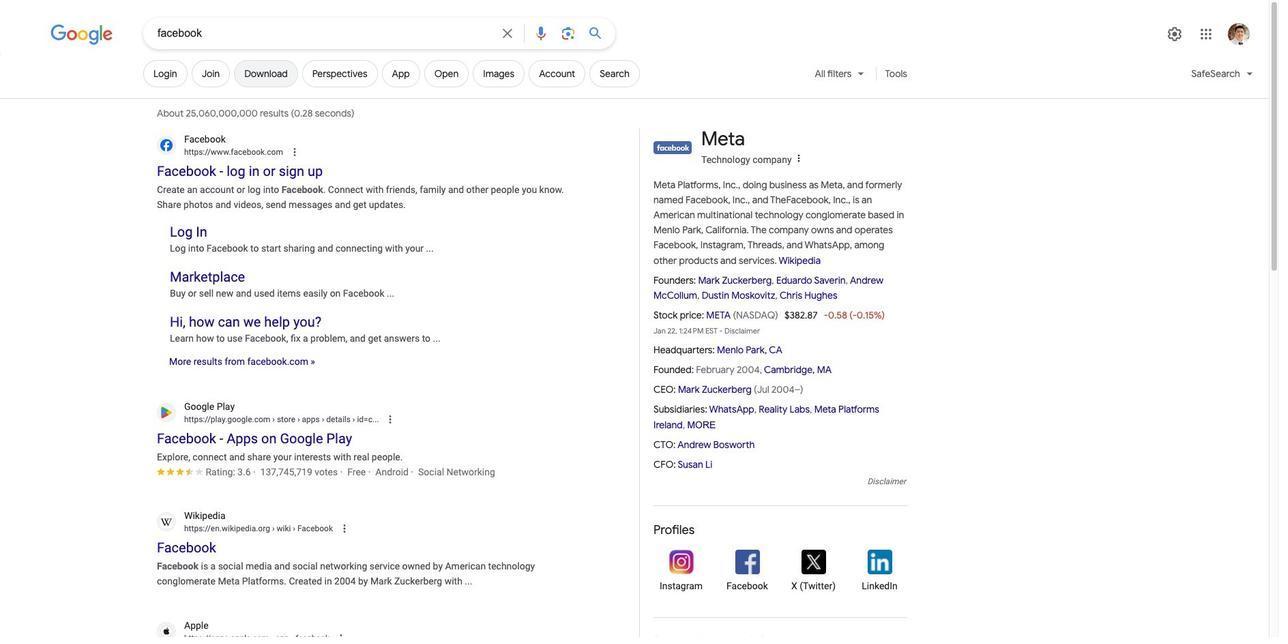 Task type: describe. For each thing, give the bounding box(es) containing it.
0 vertical spatial heading
[[701, 128, 745, 150]]

search by voice image
[[533, 25, 549, 42]]

thumbnail image for meta image
[[654, 141, 692, 154]]

search by image image
[[560, 25, 577, 42]]

more options element
[[792, 152, 806, 165]]

google image
[[50, 25, 113, 45]]

rated 3.5 out of 5, image
[[157, 467, 203, 475]]



Task type: locate. For each thing, give the bounding box(es) containing it.
2 vertical spatial heading
[[654, 634, 908, 637]]

Search search field
[[158, 26, 491, 43]]

heading
[[701, 128, 745, 150], [654, 523, 908, 539], [654, 634, 908, 637]]

None search field
[[0, 17, 616, 49]]

more options image
[[793, 153, 804, 164]]

None text field
[[184, 146, 283, 158], [184, 523, 333, 535], [184, 146, 283, 158], [184, 523, 333, 535]]

1 vertical spatial heading
[[654, 523, 908, 539]]

None text field
[[184, 413, 379, 425], [270, 415, 379, 424], [270, 524, 333, 534], [184, 633, 330, 637], [269, 634, 330, 637], [184, 413, 379, 425], [270, 415, 379, 424], [270, 524, 333, 534], [184, 633, 330, 637], [269, 634, 330, 637]]



Task type: vqa. For each thing, say whether or not it's contained in the screenshot.
the rightmost Round trip
no



